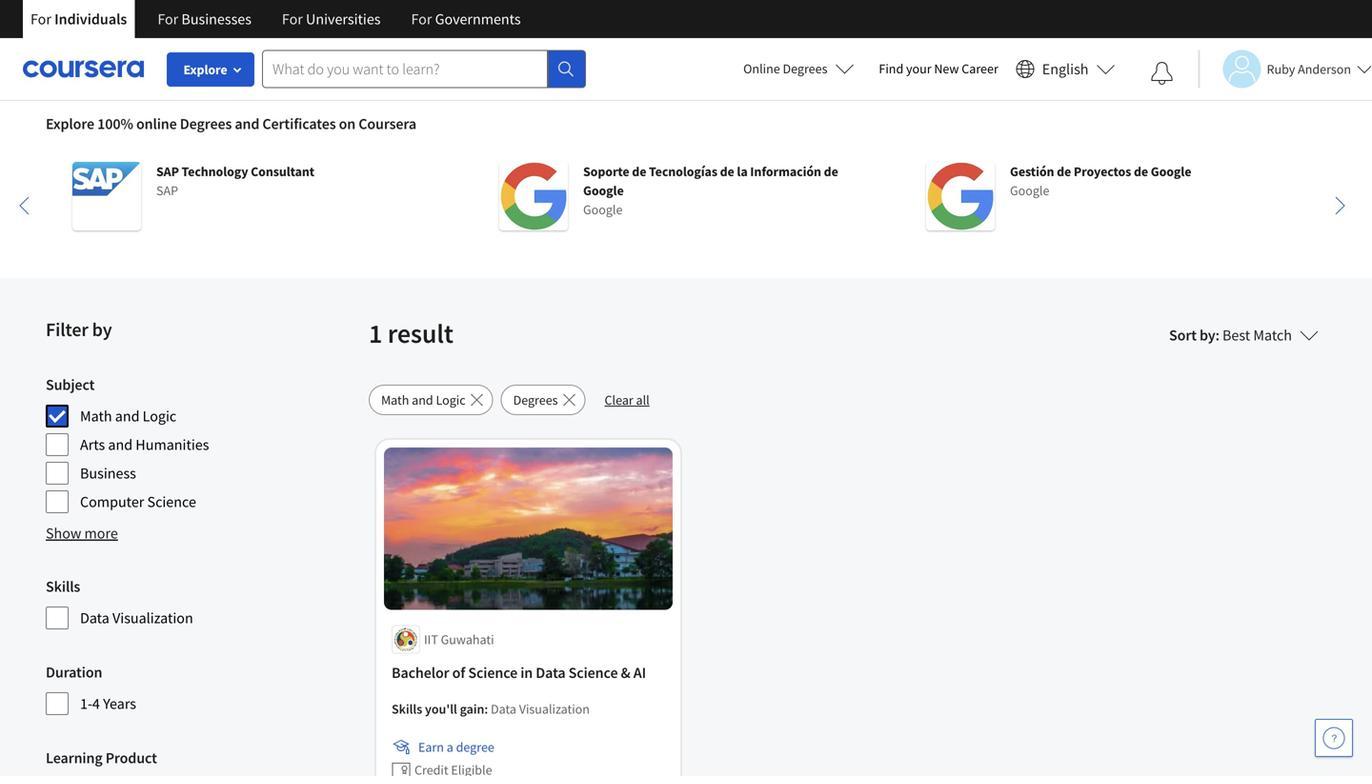 Task type: vqa. For each thing, say whether or not it's contained in the screenshot.
fourth For from the right
yes



Task type: locate. For each thing, give the bounding box(es) containing it.
google image left soporte
[[500, 162, 568, 231]]

1 vertical spatial data
[[536, 664, 566, 683]]

for businesses
[[158, 10, 252, 29]]

coursera image
[[23, 54, 144, 84]]

years
[[103, 695, 136, 714]]

certificates
[[263, 114, 336, 133]]

0 vertical spatial sap
[[156, 163, 179, 180]]

for universities
[[282, 10, 381, 29]]

for left universities
[[282, 10, 303, 29]]

2 horizontal spatial degrees
[[783, 60, 828, 77]]

filter by
[[46, 318, 112, 342]]

math and logic down result
[[381, 392, 466, 409]]

data right gain
[[491, 701, 517, 718]]

1 horizontal spatial logic
[[436, 392, 466, 409]]

0 horizontal spatial logic
[[143, 407, 177, 426]]

sap
[[156, 163, 179, 180], [156, 182, 178, 199]]

de right proyectos
[[1134, 163, 1149, 180]]

1 horizontal spatial data
[[491, 701, 517, 718]]

math and logic inside button
[[381, 392, 466, 409]]

: left best
[[1216, 326, 1220, 345]]

1 horizontal spatial math
[[381, 392, 409, 409]]

de right gestión
[[1057, 163, 1072, 180]]

sap left technology
[[156, 163, 179, 180]]

0 vertical spatial skills
[[46, 578, 80, 597]]

: up degree
[[485, 701, 488, 718]]

de
[[632, 163, 647, 180], [720, 163, 735, 180], [824, 163, 839, 180], [1057, 163, 1072, 180], [1134, 163, 1149, 180]]

for governments
[[411, 10, 521, 29]]

4 for from the left
[[411, 10, 432, 29]]

2 de from the left
[[720, 163, 735, 180]]

iit
[[424, 631, 438, 649]]

for up what do you want to learn? text field
[[411, 10, 432, 29]]

by for sort
[[1200, 326, 1216, 345]]

google image
[[500, 162, 568, 231], [927, 162, 995, 231]]

0 horizontal spatial degrees
[[180, 114, 232, 133]]

math
[[381, 392, 409, 409], [80, 407, 112, 426]]

google image left gestión
[[927, 162, 995, 231]]

ruby anderson
[[1267, 61, 1352, 78]]

math and logic
[[381, 392, 466, 409], [80, 407, 177, 426]]

1 sap from the top
[[156, 163, 179, 180]]

for left the individuals
[[31, 10, 51, 29]]

0 horizontal spatial math
[[80, 407, 112, 426]]

in
[[521, 664, 533, 683]]

skills group
[[46, 576, 357, 631]]

visualization up duration group
[[112, 609, 193, 628]]

result
[[388, 317, 454, 350]]

and
[[235, 114, 260, 133], [412, 392, 433, 409], [115, 407, 140, 426], [108, 436, 133, 455]]

science left & on the bottom left of page
[[569, 664, 618, 683]]

by for filter
[[92, 318, 112, 342]]

1 horizontal spatial degrees
[[513, 392, 558, 409]]

google image for gestión de proyectos de google
[[927, 162, 995, 231]]

1 horizontal spatial skills
[[392, 701, 423, 718]]

your
[[907, 60, 932, 77]]

gain
[[460, 701, 485, 718]]

1 horizontal spatial explore
[[183, 61, 227, 78]]

1 horizontal spatial google image
[[927, 162, 995, 231]]

anderson
[[1298, 61, 1352, 78]]

show more
[[46, 524, 118, 543]]

What do you want to learn? text field
[[262, 50, 548, 88]]

información
[[750, 163, 822, 180]]

data right in
[[536, 664, 566, 683]]

by
[[92, 318, 112, 342], [1200, 326, 1216, 345]]

1 vertical spatial visualization
[[519, 701, 590, 718]]

de left la
[[720, 163, 735, 180]]

math and logic up arts and humanities
[[80, 407, 177, 426]]

on
[[339, 114, 356, 133]]

0 horizontal spatial explore
[[46, 114, 94, 133]]

sort
[[1170, 326, 1197, 345]]

guwahati
[[441, 631, 494, 649]]

soporte
[[583, 163, 630, 180]]

and down result
[[412, 392, 433, 409]]

online degrees
[[744, 60, 828, 77]]

2 google image from the left
[[927, 162, 995, 231]]

new
[[935, 60, 959, 77]]

0 horizontal spatial by
[[92, 318, 112, 342]]

1 vertical spatial explore
[[46, 114, 94, 133]]

businesses
[[182, 10, 252, 29]]

0 horizontal spatial science
[[147, 493, 196, 512]]

skills
[[46, 578, 80, 597], [392, 701, 423, 718]]

logic up humanities at the bottom
[[143, 407, 177, 426]]

by right sort
[[1200, 326, 1216, 345]]

degrees inside "button"
[[513, 392, 558, 409]]

2 vertical spatial degrees
[[513, 392, 558, 409]]

explore
[[183, 61, 227, 78], [46, 114, 94, 133]]

computer science
[[80, 493, 196, 512]]

1 vertical spatial skills
[[392, 701, 423, 718]]

gestión
[[1010, 163, 1055, 180]]

2 horizontal spatial data
[[536, 664, 566, 683]]

math up arts
[[80, 407, 112, 426]]

0 vertical spatial degrees
[[783, 60, 828, 77]]

banner navigation
[[15, 0, 536, 38]]

5 de from the left
[[1134, 163, 1149, 180]]

science left in
[[468, 664, 518, 683]]

skills inside 'skills' group
[[46, 578, 80, 597]]

data for bachelor of science in data science & ai
[[536, 664, 566, 683]]

sap image
[[72, 162, 141, 231]]

logic inside button
[[436, 392, 466, 409]]

and up arts and humanities
[[115, 407, 140, 426]]

sort by : best match
[[1170, 326, 1293, 345]]

for for individuals
[[31, 10, 51, 29]]

0 vertical spatial data
[[80, 609, 109, 628]]

humanities
[[136, 436, 209, 455]]

0 horizontal spatial visualization
[[112, 609, 193, 628]]

explore inside dropdown button
[[183, 61, 227, 78]]

data for skills you'll gain : data visualization
[[491, 701, 517, 718]]

individuals
[[54, 10, 127, 29]]

for individuals
[[31, 10, 127, 29]]

google
[[1151, 163, 1192, 180], [583, 182, 624, 199], [1010, 182, 1050, 199], [583, 201, 623, 218]]

de right soporte
[[632, 163, 647, 180]]

2 for from the left
[[158, 10, 178, 29]]

0 horizontal spatial google image
[[500, 162, 568, 231]]

1 vertical spatial :
[[485, 701, 488, 718]]

governments
[[435, 10, 521, 29]]

math down 1 result
[[381, 392, 409, 409]]

explore down for businesses
[[183, 61, 227, 78]]

1 google image from the left
[[500, 162, 568, 231]]

1-4 years
[[80, 695, 136, 714]]

visualization down bachelor of science in data science & ai link
[[519, 701, 590, 718]]

1 horizontal spatial math and logic
[[381, 392, 466, 409]]

data inside 'skills' group
[[80, 609, 109, 628]]

iit guwahati
[[424, 631, 494, 649]]

explore for explore
[[183, 61, 227, 78]]

0 horizontal spatial math and logic
[[80, 407, 177, 426]]

earn
[[418, 739, 444, 756]]

find
[[879, 60, 904, 77]]

by right filter
[[92, 318, 112, 342]]

clear all
[[605, 392, 650, 409]]

logic down result
[[436, 392, 466, 409]]

0 vertical spatial visualization
[[112, 609, 193, 628]]

skills left you'll
[[392, 701, 423, 718]]

find your new career link
[[870, 57, 1008, 81]]

logic
[[436, 392, 466, 409], [143, 407, 177, 426]]

ruby
[[1267, 61, 1296, 78]]

0 vertical spatial explore
[[183, 61, 227, 78]]

degrees right online
[[783, 60, 828, 77]]

consultant
[[251, 163, 315, 180]]

1 vertical spatial sap
[[156, 182, 178, 199]]

1 for from the left
[[31, 10, 51, 29]]

1 horizontal spatial :
[[1216, 326, 1220, 345]]

degrees up technology
[[180, 114, 232, 133]]

1 horizontal spatial by
[[1200, 326, 1216, 345]]

explore 100% online degrees and certificates on coursera
[[46, 114, 417, 133]]

data up duration
[[80, 609, 109, 628]]

learning
[[46, 749, 103, 768]]

:
[[1216, 326, 1220, 345], [485, 701, 488, 718]]

match
[[1254, 326, 1293, 345]]

for left businesses
[[158, 10, 178, 29]]

None search field
[[262, 50, 586, 88]]

science down humanities at the bottom
[[147, 493, 196, 512]]

and inside button
[[412, 392, 433, 409]]

degrees left clear
[[513, 392, 558, 409]]

arts and humanities
[[80, 436, 209, 455]]

0 horizontal spatial skills
[[46, 578, 80, 597]]

sap right sap image
[[156, 182, 178, 199]]

visualization
[[112, 609, 193, 628], [519, 701, 590, 718]]

de right información
[[824, 163, 839, 180]]

2 vertical spatial data
[[491, 701, 517, 718]]

skills down show
[[46, 578, 80, 597]]

0 horizontal spatial data
[[80, 609, 109, 628]]

1 vertical spatial degrees
[[180, 114, 232, 133]]

explore left 100%
[[46, 114, 94, 133]]

for
[[31, 10, 51, 29], [158, 10, 178, 29], [282, 10, 303, 29], [411, 10, 432, 29]]

for for governments
[[411, 10, 432, 29]]

3 for from the left
[[282, 10, 303, 29]]



Task type: describe. For each thing, give the bounding box(es) containing it.
duration group
[[46, 662, 357, 717]]

1 horizontal spatial science
[[468, 664, 518, 683]]

more
[[84, 524, 118, 543]]

google image for soporte de tecnologías de la información de google
[[500, 162, 568, 231]]

degrees button
[[501, 385, 586, 416]]

subject group
[[46, 374, 357, 515]]

2 sap from the top
[[156, 182, 178, 199]]

online
[[136, 114, 177, 133]]

math inside subject 'group'
[[80, 407, 112, 426]]

skills for skills
[[46, 578, 80, 597]]

0 vertical spatial :
[[1216, 326, 1220, 345]]

tecnologías
[[649, 163, 718, 180]]

sap technology consultant sap
[[156, 163, 315, 199]]

technology
[[182, 163, 248, 180]]

data visualization
[[80, 609, 193, 628]]

la
[[737, 163, 748, 180]]

english
[[1043, 60, 1089, 79]]

for for universities
[[282, 10, 303, 29]]

duration
[[46, 663, 102, 683]]

coursera
[[359, 114, 417, 133]]

1-
[[80, 695, 92, 714]]

degree
[[456, 739, 495, 756]]

proyectos
[[1074, 163, 1132, 180]]

show more button
[[46, 522, 118, 545]]

online degrees button
[[728, 48, 870, 90]]

universities
[[306, 10, 381, 29]]

business
[[80, 464, 136, 483]]

of
[[452, 664, 465, 683]]

arts
[[80, 436, 105, 455]]

3 de from the left
[[824, 163, 839, 180]]

soporte de tecnologías de la información de google google
[[583, 163, 839, 218]]

explore for explore 100% online degrees and certificates on coursera
[[46, 114, 94, 133]]

clear all button
[[593, 385, 661, 416]]

product
[[106, 749, 157, 768]]

skills you'll gain : data visualization
[[392, 701, 590, 718]]

2 horizontal spatial science
[[569, 664, 618, 683]]

ai
[[634, 664, 646, 683]]

subject
[[46, 376, 95, 395]]

bachelor
[[392, 664, 449, 683]]

logic inside subject 'group'
[[143, 407, 177, 426]]

4
[[92, 695, 100, 714]]

visualization inside 'skills' group
[[112, 609, 193, 628]]

find your new career
[[879, 60, 999, 77]]

show
[[46, 524, 81, 543]]

1 de from the left
[[632, 163, 647, 180]]

computer
[[80, 493, 144, 512]]

earn a degree
[[418, 739, 495, 756]]

learning product
[[46, 749, 157, 768]]

100%
[[97, 114, 133, 133]]

help center image
[[1323, 727, 1346, 750]]

and left the certificates
[[235, 114, 260, 133]]

all
[[636, 392, 650, 409]]

ruby anderson button
[[1199, 50, 1373, 88]]

science inside subject 'group'
[[147, 493, 196, 512]]

best
[[1223, 326, 1251, 345]]

for for businesses
[[158, 10, 178, 29]]

1
[[369, 317, 383, 350]]

a
[[447, 739, 454, 756]]

you'll
[[425, 701, 457, 718]]

gestión de proyectos de google google
[[1010, 163, 1192, 199]]

skills for skills you'll gain : data visualization
[[392, 701, 423, 718]]

clear
[[605, 392, 634, 409]]

filter
[[46, 318, 88, 342]]

1 horizontal spatial visualization
[[519, 701, 590, 718]]

bachelor of science in data science & ai
[[392, 664, 646, 683]]

0 horizontal spatial :
[[485, 701, 488, 718]]

career
[[962, 60, 999, 77]]

1 result
[[369, 317, 454, 350]]

show notifications image
[[1151, 62, 1174, 85]]

and right arts
[[108, 436, 133, 455]]

math inside button
[[381, 392, 409, 409]]

online
[[744, 60, 780, 77]]

degrees inside popup button
[[783, 60, 828, 77]]

4 de from the left
[[1057, 163, 1072, 180]]

bachelor of science in data science & ai link
[[392, 662, 665, 685]]

english button
[[1008, 38, 1123, 100]]

&
[[621, 664, 631, 683]]

math and logic inside subject 'group'
[[80, 407, 177, 426]]

explore button
[[167, 52, 255, 87]]

math and logic button
[[369, 385, 493, 416]]



